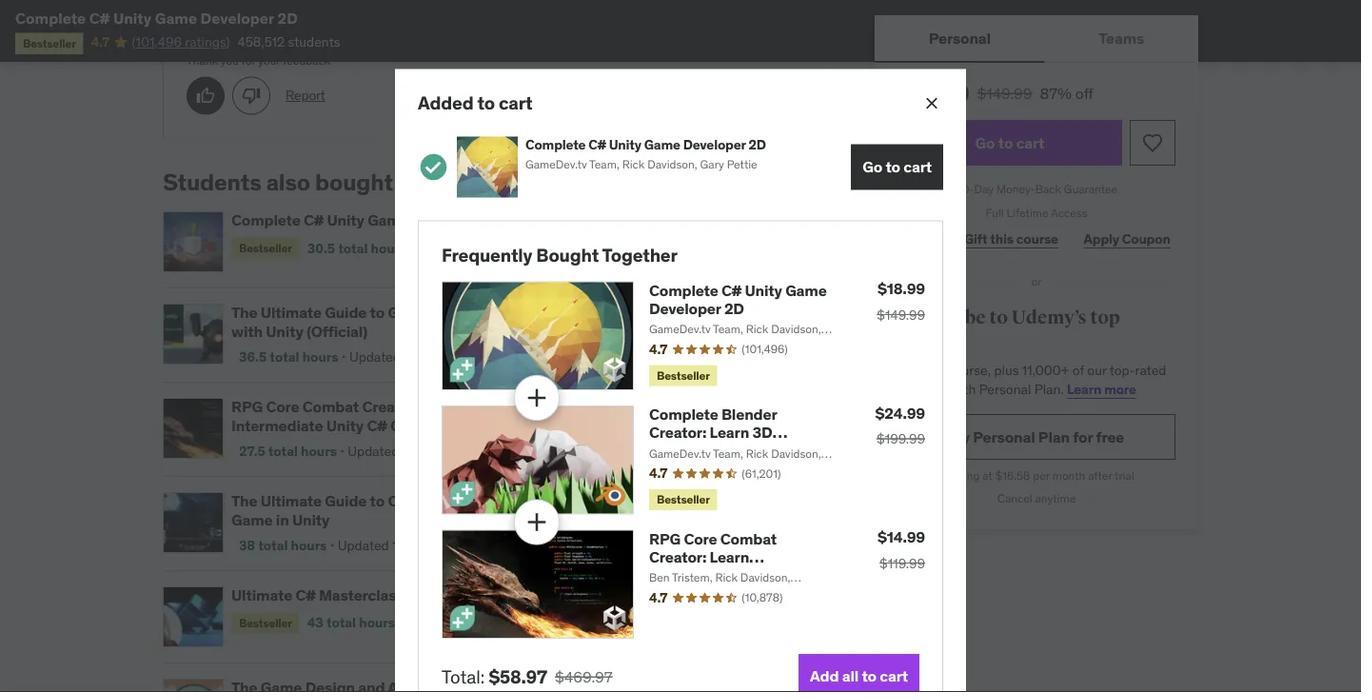 Task type: describe. For each thing, give the bounding box(es) containing it.
courses
[[898, 330, 967, 353]]

hours down ultimate c# masterclass for 2024 link
[[359, 614, 395, 631]]

0 horizontal spatial combat
[[303, 397, 359, 417]]

1 vertical spatial rpg core combat creator: learn intermediate unity c# coding link
[[649, 529, 805, 603]]

27.5
[[239, 443, 265, 460]]

1 horizontal spatial wishlist image
[[1142, 131, 1164, 154]]

rpg for the left rpg core combat creator: learn intermediate unity c# coding link
[[231, 397, 263, 417]]

total right "43"
[[326, 614, 356, 631]]

davidson, inside gamedev.tv team, rick davidson, grant abbitt
[[771, 446, 821, 461]]

1 wishlist image from the top
[[801, 221, 820, 240]]

4.7 left (101,496
[[91, 33, 110, 50]]

total for c#
[[268, 443, 298, 460]]

$24.99
[[876, 403, 925, 423]]

1 horizontal spatial go to cart
[[976, 133, 1045, 152]]

your
[[258, 53, 280, 68]]

masterclass
[[319, 586, 404, 605]]

updated down complete c# unity game developer 3d link
[[418, 239, 469, 256]]

learn up 6/2023
[[423, 397, 462, 417]]

the for the ultimate guide to game development with unity (official)
[[231, 303, 258, 322]]

updated 10/2023 for developer
[[418, 239, 524, 256]]

2 vertical spatial creator:
[[649, 547, 707, 566]]

guide for game
[[325, 303, 367, 322]]

xsmall image for complete c# unity game developer 3d
[[625, 212, 640, 227]]

get
[[898, 362, 920, 379]]

4.7 down 96,422
[[649, 340, 668, 357]]

intermediate inside added to cart dialog
[[649, 565, 741, 585]]

go to cart button up money-
[[898, 120, 1123, 166]]

apply coupon
[[1084, 231, 1171, 248]]

hours for in
[[291, 537, 327, 554]]

anytime
[[1035, 491, 1076, 506]]

the ultimate guide to creating an rpg game in unity link
[[231, 491, 530, 529]]

$14.99 for the ultimate guide to game development with unity (official)
[[735, 302, 776, 319]]

61201 reviews element
[[742, 466, 781, 482]]

also
[[266, 168, 310, 196]]

$58.97
[[489, 665, 548, 688]]

unity inside the ultimate guide to creating an rpg game in unity
[[292, 510, 330, 529]]

teams button
[[1045, 15, 1199, 61]]

$14.99 $119.99 for the ultimate guide to game development with unity (official)
[[735, 302, 776, 334]]

more
[[1105, 381, 1137, 398]]

36.5 total hours
[[239, 349, 339, 366]]

7/2023
[[404, 349, 448, 366]]

feedback
[[283, 53, 331, 68]]

per
[[1033, 468, 1050, 483]]

(official)
[[307, 321, 368, 341]]

rpg inside the ultimate guide to creating an rpg game in unity
[[473, 491, 504, 511]]

learn inside complete blender creator: learn 3d modelling for beginners
[[710, 423, 749, 442]]

rick up (101,496)
[[746, 322, 769, 337]]

undo mark as helpful image
[[196, 86, 215, 105]]

davidson, up 212,995
[[648, 157, 698, 172]]

$14.99 $119.99 inside added to cart dialog
[[878, 527, 925, 572]]

1 vertical spatial team,
[[713, 322, 743, 337]]

go to cart button left '30-'
[[851, 144, 944, 190]]

10878 reviews element
[[742, 590, 783, 606]]

cancel
[[998, 491, 1033, 506]]

43 total hours
[[307, 614, 395, 631]]

the ultimate guide to creating an rpg game in unity
[[231, 491, 504, 529]]

learn down of
[[1067, 381, 1102, 398]]

blender
[[722, 404, 777, 424]]

for left '2024' at the bottom of the page
[[407, 586, 427, 605]]

in
[[276, 510, 289, 529]]

103,988
[[643, 399, 692, 416]]

3d inside complete blender creator: learn 3d modelling for beginners
[[753, 423, 773, 442]]

personal inside button
[[929, 28, 991, 48]]

$119.99 for rpg core combat creator: learn intermediate unity c# coding
[[737, 413, 776, 428]]

(10,878)
[[742, 590, 783, 605]]

0 vertical spatial team,
[[589, 157, 620, 172]]

0 horizontal spatial 2d
[[278, 8, 298, 28]]

ultimate for (official)
[[261, 303, 322, 322]]

$10.99 for $10.99 $94.99
[[734, 585, 776, 602]]

(61,201)
[[742, 466, 781, 481]]

davidson, up (101,496)
[[771, 322, 821, 337]]

top-
[[1110, 362, 1135, 379]]

bought
[[536, 243, 599, 266]]

2 vertical spatial 2d
[[724, 298, 744, 318]]

learn more link
[[1067, 381, 1137, 398]]

$24.99 $199.99
[[876, 403, 925, 447]]

go inside added to cart dialog
[[863, 157, 883, 177]]

$19.99 $179.99
[[735, 210, 776, 242]]

7,816
[[652, 587, 683, 604]]

apply
[[1084, 231, 1120, 248]]

27.5 total hours
[[239, 443, 337, 460]]

ben
[[649, 570, 670, 585]]

updated down '2024' at the bottom of the page
[[406, 614, 457, 631]]

ultimate for in
[[261, 491, 322, 511]]

cart right added
[[499, 91, 533, 114]]

36.5
[[239, 349, 267, 366]]

ratings)
[[185, 33, 230, 50]]

developer up $19.99
[[683, 136, 746, 153]]

personal inside get this course, plus 11,000+ of our top-rated courses, with personal plan.
[[979, 381, 1031, 398]]

$14.99 $119.99 for rpg core combat creator: learn intermediate unity c# coding
[[735, 396, 776, 428]]

apply coupon button
[[1079, 221, 1176, 259]]

total:
[[442, 665, 485, 688]]

rpg for the bottommost rpg core combat creator: learn intermediate unity c# coding link
[[649, 529, 681, 548]]

to up money-
[[999, 133, 1013, 152]]

0 vertical spatial 3d
[[487, 211, 507, 230]]

gamedev.tv down 96,422
[[649, 322, 711, 337]]

ultimate c# masterclass for 2024
[[231, 586, 467, 605]]

$10.99 $94.99
[[734, 585, 776, 617]]

30-
[[956, 181, 975, 196]]

2 vertical spatial xsmall image
[[628, 679, 643, 692]]

complete for complete c# unity game developer 2d
[[15, 8, 86, 28]]

0 vertical spatial core
[[266, 397, 299, 417]]

game up 30.5 total hours
[[368, 211, 409, 230]]

complete for complete blender creator: learn 3d modelling for beginners
[[649, 404, 718, 424]]

trial
[[1115, 468, 1135, 483]]

10/2023 for developer
[[472, 239, 524, 256]]

458,512
[[238, 33, 285, 50]]

212,995
[[644, 212, 692, 229]]

complete c# unity game developer 3d
[[231, 211, 507, 230]]

developer up 458,512 at the top of page
[[201, 8, 274, 28]]

gamedev.tv inside the ben tristem, rick davidson, gamedev.tv team
[[649, 586, 711, 601]]

all
[[842, 667, 859, 686]]

day
[[975, 181, 994, 196]]

game up 212,995
[[644, 136, 681, 153]]

game up (101,496)
[[786, 280, 827, 300]]

this for get
[[923, 362, 945, 379]]

cart inside add all to cart button
[[880, 667, 908, 686]]

get this course, plus 11,000+ of our top-rated courses, with personal plan.
[[898, 362, 1167, 398]]

try personal plan for free
[[949, 427, 1125, 446]]

subscribe
[[898, 306, 986, 329]]

learn up the ben tristem, rick davidson, gamedev.tv team
[[710, 547, 749, 566]]

$19.99
[[735, 210, 776, 227]]

96,422
[[647, 304, 690, 321]]

top
[[1090, 306, 1120, 329]]

gift
[[964, 231, 988, 248]]

complete for complete c# unity game developer 3d
[[231, 211, 301, 230]]

to inside the ultimate guide to game development with unity (official)
[[370, 303, 385, 322]]

development
[[433, 303, 528, 322]]

at
[[983, 468, 993, 483]]

grant
[[649, 462, 678, 477]]

added to cart dialog
[[395, 69, 966, 692]]

complete blender creator: learn 3d modelling for beginners
[[649, 404, 819, 461]]

creator: inside complete blender creator: learn 3d modelling for beginners
[[649, 423, 707, 442]]

hours for (official)
[[302, 349, 339, 366]]

students
[[163, 168, 261, 196]]

frequently bought together
[[442, 243, 678, 266]]

to inside subscribe to udemy's top courses
[[990, 306, 1008, 329]]

2 vertical spatial personal
[[973, 427, 1035, 446]]

10/2023 for 2024
[[461, 614, 512, 631]]

2 horizontal spatial 2d
[[749, 136, 766, 153]]

0 horizontal spatial rpg core combat creator: learn intermediate unity c# coding link
[[231, 397, 530, 435]]

30.5
[[307, 239, 335, 256]]

report
[[286, 87, 325, 104]]

the for the ultimate guide to creating an rpg game in unity
[[231, 491, 258, 511]]

updated for creating
[[338, 537, 389, 554]]

plan.
[[1035, 381, 1064, 398]]

for right you on the left
[[242, 53, 256, 68]]

4.7 up frequently bought together
[[552, 211, 571, 228]]

101496 reviews element
[[742, 341, 788, 357]]

0 vertical spatial go
[[976, 133, 995, 152]]

updated for learn
[[348, 443, 399, 460]]

ben tristem, rick davidson, gamedev.tv team
[[649, 570, 791, 601]]

the ultimate guide to game development with unity (official)
[[231, 303, 528, 341]]

creating
[[388, 491, 449, 511]]

davidson, inside the ben tristem, rick davidson, gamedev.tv team
[[741, 570, 791, 585]]

team, inside gamedev.tv team, rick davidson, grant abbitt
[[713, 446, 743, 461]]

1 vertical spatial pettie
[[676, 338, 707, 353]]

43
[[307, 614, 324, 631]]

together
[[602, 243, 678, 266]]

cart up money-
[[1017, 133, 1045, 152]]

complete c# unity game developer 2d
[[15, 8, 298, 28]]

0 horizontal spatial coding
[[390, 415, 441, 435]]

(101,496 ratings)
[[132, 33, 230, 50]]

complete c# unity game developer 2d image
[[457, 137, 518, 198]]



Task type: vqa. For each thing, say whether or not it's contained in the screenshot.
the top ratings
no



Task type: locate. For each thing, give the bounding box(es) containing it.
game up updated 7/2023
[[388, 303, 429, 322]]

0 vertical spatial $14.99
[[735, 302, 776, 319]]

gamedev.tv down tristem,
[[649, 586, 711, 601]]

updated for game
[[349, 349, 401, 366]]

2 wishlist image from the top
[[801, 688, 820, 692]]

combat inside added to cart dialog
[[721, 529, 777, 548]]

1 vertical spatial go
[[863, 157, 883, 177]]

core up 27.5 total hours
[[266, 397, 299, 417]]

free
[[1096, 427, 1125, 446]]

xsmall image left "7,816"
[[633, 587, 649, 602]]

1 vertical spatial intermediate
[[649, 565, 741, 585]]

learn
[[1067, 381, 1102, 398], [423, 397, 462, 417], [710, 423, 749, 442], [710, 547, 749, 566]]

1 vertical spatial core
[[684, 529, 717, 548]]

2 the from the top
[[231, 491, 258, 511]]

rpg core combat creator: learn intermediate unity c# coding for the left rpg core combat creator: learn intermediate unity c# coding link
[[231, 397, 462, 435]]

1 vertical spatial with
[[951, 381, 976, 398]]

complete c# unity game developer 2d link
[[649, 280, 827, 318]]

$149.99 for $18.99 $149.99
[[877, 306, 925, 323]]

$149.99 left "87%"
[[977, 83, 1033, 103]]

4.7 up $469.97
[[552, 586, 571, 603]]

udemy's
[[1012, 306, 1087, 329]]

$119.99 for the ultimate guide to game development with unity (official)
[[737, 319, 776, 334]]

hours right 38 on the bottom left of page
[[291, 537, 327, 554]]

complete c# unity game developer 2d gamedev.tv team, rick davidson, gary pettie down $179.99
[[649, 280, 827, 353]]

1 vertical spatial personal
[[979, 381, 1031, 398]]

with up '36.5'
[[231, 321, 263, 341]]

updated 10/2023
[[418, 239, 524, 256], [338, 537, 444, 554], [406, 614, 512, 631]]

30.5 total hours
[[307, 239, 407, 256]]

10/2023 down '2024' at the bottom of the page
[[461, 614, 512, 631]]

month
[[1053, 468, 1086, 483]]

0 vertical spatial $18.99
[[898, 79, 970, 108]]

1 vertical spatial creator:
[[649, 423, 707, 442]]

1 vertical spatial $14.99 $119.99
[[735, 396, 776, 428]]

bought
[[315, 168, 393, 196]]

coding
[[390, 415, 441, 435], [649, 584, 700, 603]]

0 vertical spatial 2d
[[278, 8, 298, 28]]

wishlist image right $179.99
[[801, 221, 820, 240]]

game up (101,496 ratings)
[[155, 8, 197, 28]]

updated down the ultimate guide to creating an rpg game in unity on the bottom left of the page
[[338, 537, 389, 554]]

$18.99 for $18.99 $149.99
[[878, 279, 925, 298]]

creator: down 103,988
[[649, 423, 707, 442]]

updated 6/2023
[[348, 443, 448, 460]]

0 vertical spatial $149.99
[[977, 83, 1033, 103]]

1 vertical spatial the
[[231, 491, 258, 511]]

$119.99 inside added to cart dialog
[[880, 554, 925, 572]]

0 vertical spatial $14.99 $119.99
[[735, 302, 776, 334]]

1 horizontal spatial gary
[[700, 157, 724, 172]]

of
[[1073, 362, 1084, 379]]

this right gift
[[991, 231, 1014, 248]]

2 vertical spatial $14.99 $119.99
[[878, 527, 925, 572]]

2 vertical spatial $14.99
[[878, 527, 925, 547]]

an
[[452, 491, 470, 511]]

the left in
[[231, 491, 258, 511]]

to
[[477, 91, 495, 114], [999, 133, 1013, 152], [886, 157, 901, 177], [370, 303, 385, 322], [990, 306, 1008, 329], [370, 491, 385, 511], [862, 667, 877, 686]]

$469.97
[[555, 667, 613, 686]]

try
[[949, 427, 970, 446]]

1 vertical spatial coding
[[649, 584, 700, 603]]

xsmall image
[[628, 304, 643, 319], [632, 492, 647, 508], [633, 587, 649, 602]]

core up tristem,
[[684, 529, 717, 548]]

1 vertical spatial wishlist image
[[801, 313, 820, 332]]

0 vertical spatial personal
[[929, 28, 991, 48]]

0 vertical spatial pettie
[[727, 157, 758, 172]]

ultimate up 38 total hours
[[261, 491, 322, 511]]

1 vertical spatial 3d
[[753, 423, 773, 442]]

2 horizontal spatial rpg
[[649, 529, 681, 548]]

$149.99 inside $18.99 $149.99 87% off
[[977, 83, 1033, 103]]

2 vertical spatial ultimate
[[231, 586, 292, 605]]

teams
[[1099, 28, 1145, 48]]

0 vertical spatial $119.99
[[737, 319, 776, 334]]

1 vertical spatial this
[[923, 362, 945, 379]]

0 vertical spatial updated 10/2023
[[418, 239, 524, 256]]

$199.99
[[877, 430, 925, 447]]

1 vertical spatial $14.99
[[735, 396, 776, 413]]

2 vertical spatial updated 10/2023
[[406, 614, 512, 631]]

the inside the ultimate guide to game development with unity (official)
[[231, 303, 258, 322]]

course,
[[948, 362, 991, 379]]

2 guide from the top
[[325, 491, 367, 511]]

1 horizontal spatial go
[[976, 133, 995, 152]]

gamedev.tv team, rick davidson, grant abbitt
[[649, 446, 821, 477]]

updated 10/2023 down the ultimate guide to creating an rpg game in unity 'link'
[[338, 537, 444, 554]]

thank
[[187, 53, 218, 68]]

davidson,
[[648, 157, 698, 172], [771, 322, 821, 337], [771, 446, 821, 461], [741, 570, 791, 585]]

this up courses,
[[923, 362, 945, 379]]

go to cart button
[[898, 120, 1123, 166], [851, 144, 944, 190]]

1 vertical spatial complete c# unity game developer 2d gamedev.tv team, rick davidson, gary pettie
[[649, 280, 827, 353]]

go to cart inside added to cart dialog
[[863, 157, 932, 177]]

rick up (61,201)
[[746, 446, 769, 461]]

0 vertical spatial xsmall image
[[628, 304, 643, 319]]

go
[[976, 133, 995, 152], [863, 157, 883, 177]]

$149.99 inside added to cart dialog
[[877, 306, 925, 323]]

30-day money-back guarantee full lifetime access
[[956, 181, 1118, 220]]

0 vertical spatial rpg core combat creator: learn intermediate unity c# coding link
[[231, 397, 530, 435]]

rick inside gamedev.tv team, rick davidson, grant abbitt
[[746, 446, 769, 461]]

plus
[[994, 362, 1019, 379]]

go to cart up money-
[[976, 133, 1045, 152]]

$18.99 for $18.99 $149.99 87% off
[[898, 79, 970, 108]]

1 vertical spatial xsmall image
[[624, 398, 640, 413]]

with inside the ultimate guide to game development with unity (official)
[[231, 321, 263, 341]]

for up (61,201)
[[723, 441, 743, 461]]

2 vertical spatial 10/2023
[[461, 614, 512, 631]]

creator: up updated 6/2023
[[362, 397, 420, 417]]

xsmall image left 212,995
[[625, 212, 640, 227]]

hours right 27.5
[[301, 443, 337, 460]]

rpg core combat creator: learn intermediate unity c# coding for the bottommost rpg core combat creator: learn intermediate unity c# coding link
[[649, 529, 805, 603]]

go to cart
[[976, 133, 1045, 152], [863, 157, 932, 177]]

this for gift
[[991, 231, 1014, 248]]

ultimate down 38 on the bottom left of page
[[231, 586, 292, 605]]

report button
[[286, 86, 325, 105]]

$149.99 for $18.99 $149.99 87% off
[[977, 83, 1033, 103]]

pettie up $19.99
[[727, 157, 758, 172]]

guide inside the ultimate guide to creating an rpg game in unity
[[325, 491, 367, 511]]

3d up frequently
[[487, 211, 507, 230]]

1 vertical spatial gary
[[649, 338, 673, 353]]

$179.99
[[735, 227, 776, 242]]

1 vertical spatial 10/2023
[[392, 537, 444, 554]]

guide down 30.5 total hours
[[325, 303, 367, 322]]

xsmall image left 5,932
[[632, 492, 647, 508]]

0 horizontal spatial go to cart
[[863, 157, 932, 177]]

to right added
[[477, 91, 495, 114]]

total for game
[[258, 537, 288, 554]]

students
[[288, 33, 340, 50]]

xsmall image left 103,988
[[624, 398, 640, 413]]

to inside button
[[862, 667, 877, 686]]

1 vertical spatial combat
[[721, 529, 777, 548]]

4.7 up 5,932
[[649, 465, 668, 482]]

38
[[239, 537, 255, 554]]

0 horizontal spatial $149.99
[[877, 306, 925, 323]]

personal up $18.99 $149.99 87% off
[[929, 28, 991, 48]]

total: $58.97 $469.97
[[442, 665, 613, 688]]

updated down the ultimate guide to game development with unity (official) at the left of the page
[[349, 349, 401, 366]]

$14.99 inside added to cart dialog
[[878, 527, 925, 547]]

3d up gamedev.tv team, rick davidson, grant abbitt
[[753, 423, 773, 442]]

0 vertical spatial ultimate
[[261, 303, 322, 322]]

intermediate up 27.5 total hours
[[231, 415, 323, 435]]

gary
[[700, 157, 724, 172], [649, 338, 673, 353]]

ultimate inside the ultimate guide to creating an rpg game in unity
[[261, 491, 322, 511]]

cart right all
[[880, 667, 908, 686]]

gamedev.tv right complete c# unity game developer 2d image
[[526, 157, 587, 172]]

guide right in
[[325, 491, 367, 511]]

1 vertical spatial go to cart
[[863, 157, 932, 177]]

learn more
[[1067, 381, 1137, 398]]

wishlist image down the add
[[801, 688, 820, 692]]

1 vertical spatial rpg
[[473, 491, 504, 511]]

cart down close modal 'icon'
[[904, 157, 932, 177]]

or
[[1032, 274, 1042, 289]]

ultimate up 36.5 total hours
[[261, 303, 322, 322]]

0 vertical spatial go to cart
[[976, 133, 1045, 152]]

updated
[[418, 239, 469, 256], [349, 349, 401, 366], [348, 443, 399, 460], [338, 537, 389, 554], [406, 614, 457, 631]]

0 vertical spatial $10.99
[[734, 490, 776, 508]]

go to cart down close modal 'icon'
[[863, 157, 932, 177]]

for inside complete blender creator: learn 3d modelling for beginners
[[723, 441, 743, 461]]

wishlist image
[[1142, 131, 1164, 154], [801, 313, 820, 332]]

guide for creating
[[325, 491, 367, 511]]

students also bought
[[163, 168, 393, 196]]

with inside get this course, plus 11,000+ of our top-rated courses, with personal plan.
[[951, 381, 976, 398]]

1 horizontal spatial rpg
[[473, 491, 504, 511]]

1 horizontal spatial rpg core combat creator: learn intermediate unity c# coding
[[649, 529, 805, 603]]

to up share button
[[886, 157, 901, 177]]

2 vertical spatial rpg
[[649, 529, 681, 548]]

to inside the ultimate guide to creating an rpg game in unity
[[370, 491, 385, 511]]

0 vertical spatial this
[[991, 231, 1014, 248]]

4.7
[[91, 33, 110, 50], [552, 211, 571, 228], [649, 340, 668, 357], [552, 397, 571, 414], [649, 465, 668, 482], [552, 586, 571, 603], [649, 589, 668, 606]]

0 horizontal spatial rpg core combat creator: learn intermediate unity c# coding
[[231, 397, 462, 435]]

hours for coding
[[301, 443, 337, 460]]

complete inside complete blender creator: learn 3d modelling for beginners
[[649, 404, 718, 424]]

with
[[231, 321, 263, 341], [951, 381, 976, 398]]

1 vertical spatial xsmall image
[[632, 492, 647, 508]]

rpg
[[231, 397, 263, 417], [473, 491, 504, 511], [649, 529, 681, 548]]

0 horizontal spatial core
[[266, 397, 299, 417]]

davidson, up (10,878)
[[741, 570, 791, 585]]

0 horizontal spatial rpg
[[231, 397, 263, 417]]

1 horizontal spatial intermediate
[[649, 565, 741, 585]]

4.7 down ben
[[649, 589, 668, 606]]

(101,496
[[132, 33, 182, 50]]

gamedev.tv inside gamedev.tv team, rick davidson, grant abbitt
[[649, 446, 711, 461]]

0 vertical spatial creator:
[[362, 397, 420, 417]]

11,000+
[[1022, 362, 1070, 379]]

hours
[[371, 239, 407, 256], [302, 349, 339, 366], [301, 443, 337, 460], [291, 537, 327, 554], [359, 614, 395, 631]]

off
[[1076, 83, 1094, 103]]

rpg core combat creator: learn intermediate unity c# coding
[[231, 397, 462, 435], [649, 529, 805, 603]]

xsmall image left 96,422
[[628, 304, 643, 319]]

modelling
[[649, 441, 720, 461]]

to left "creating"
[[370, 491, 385, 511]]

458,512 students
[[238, 33, 340, 50]]

10/2023 up development
[[472, 239, 524, 256]]

updated 10/2023 up development
[[418, 239, 524, 256]]

0 vertical spatial rpg
[[231, 397, 263, 417]]

guide
[[325, 303, 367, 322], [325, 491, 367, 511]]

abbitt
[[681, 462, 712, 477]]

0 horizontal spatial wishlist image
[[801, 313, 820, 332]]

courses,
[[898, 381, 948, 398]]

rick inside the ben tristem, rick davidson, gamedev.tv team
[[715, 570, 738, 585]]

5,932
[[651, 493, 686, 510]]

this inside 'gift this course' "link"
[[991, 231, 1014, 248]]

xsmall image for rpg core combat creator: learn intermediate unity c# coding
[[624, 398, 640, 413]]

total right 38 on the bottom left of page
[[258, 537, 288, 554]]

gamedev.tv
[[526, 157, 587, 172], [649, 322, 711, 337], [649, 446, 711, 461], [649, 586, 711, 601]]

1 horizontal spatial this
[[991, 231, 1014, 248]]

combat up 27.5 total hours
[[303, 397, 359, 417]]

the up '36.5'
[[231, 303, 258, 322]]

$149.99
[[977, 83, 1033, 103], [877, 306, 925, 323]]

87%
[[1040, 83, 1072, 103]]

learn up gamedev.tv team, rick davidson, grant abbitt
[[710, 423, 749, 442]]

xsmall image for an
[[632, 492, 647, 508]]

1 horizontal spatial 3d
[[753, 423, 773, 442]]

2d
[[278, 8, 298, 28], [749, 136, 766, 153], [724, 298, 744, 318]]

to right "(official)"
[[370, 303, 385, 322]]

the
[[231, 303, 258, 322], [231, 491, 258, 511]]

tab list containing personal
[[875, 15, 1199, 63]]

updated 10/2023 for 2024
[[406, 614, 512, 631]]

rick up 212,995
[[622, 157, 645, 172]]

rick up team at the bottom right of the page
[[715, 570, 738, 585]]

2d up $19.99
[[749, 136, 766, 153]]

2d up (101,496)
[[724, 298, 744, 318]]

coding up 6/2023
[[390, 415, 441, 435]]

1 vertical spatial $18.99
[[878, 279, 925, 298]]

game inside the ultimate guide to game development with unity (official)
[[388, 303, 429, 322]]

1 horizontal spatial rpg core combat creator: learn intermediate unity c# coding link
[[649, 529, 805, 603]]

0 horizontal spatial intermediate
[[231, 415, 323, 435]]

rpg inside added to cart dialog
[[649, 529, 681, 548]]

rpg down 5,932
[[649, 529, 681, 548]]

xsmall image
[[625, 212, 640, 227], [624, 398, 640, 413], [628, 679, 643, 692]]

$10.99 for $10.99
[[734, 490, 776, 508]]

try personal plan for free link
[[898, 414, 1176, 460]]

complete
[[15, 8, 86, 28], [526, 136, 586, 153], [231, 211, 301, 230], [649, 280, 718, 300], [649, 404, 718, 424]]

0 vertical spatial 10/2023
[[472, 239, 524, 256]]

developer up frequently
[[412, 211, 484, 230]]

1 vertical spatial updated 10/2023
[[338, 537, 444, 554]]

personal up the $16.58
[[973, 427, 1035, 446]]

total right the 30.5
[[338, 239, 368, 256]]

0 vertical spatial wishlist image
[[1142, 131, 1164, 154]]

tristem,
[[672, 570, 713, 585]]

tab list
[[875, 15, 1199, 63]]

total right 27.5
[[268, 443, 298, 460]]

0 vertical spatial combat
[[303, 397, 359, 417]]

0 horizontal spatial with
[[231, 321, 263, 341]]

thank you for your feedback
[[187, 53, 331, 68]]

add all to cart
[[810, 667, 908, 686]]

0 horizontal spatial 3d
[[487, 211, 507, 230]]

total for unity
[[270, 349, 300, 366]]

1 guide from the top
[[325, 303, 367, 322]]

for left 'free'
[[1073, 427, 1093, 446]]

game
[[155, 8, 197, 28], [644, 136, 681, 153], [368, 211, 409, 230], [786, 280, 827, 300], [388, 303, 429, 322], [231, 510, 273, 529]]

the inside the ultimate guide to creating an rpg game in unity
[[231, 491, 258, 511]]

ultimate inside the ultimate guide to game development with unity (official)
[[261, 303, 322, 322]]

4.8
[[552, 491, 572, 509]]

this inside get this course, plus 11,000+ of our top-rated courses, with personal plan.
[[923, 362, 945, 379]]

$149.99 up "courses"
[[877, 306, 925, 323]]

$94.99
[[739, 602, 776, 617]]

intermediate up "7,816"
[[649, 565, 741, 585]]

creator: up tristem,
[[649, 547, 707, 566]]

1 horizontal spatial $149.99
[[977, 83, 1033, 103]]

xsmall image right $469.97
[[628, 679, 643, 692]]

hours down complete c# unity game developer 3d link
[[371, 239, 407, 256]]

10/2023 down "creating"
[[392, 537, 444, 554]]

1 horizontal spatial with
[[951, 381, 976, 398]]

38 total hours
[[239, 537, 327, 554]]

to right all
[[862, 667, 877, 686]]

0 vertical spatial complete c# unity game developer 2d gamedev.tv team, rick davidson, gary pettie
[[526, 136, 766, 172]]

0 vertical spatial with
[[231, 321, 263, 341]]

game inside the ultimate guide to creating an rpg game in unity
[[231, 510, 273, 529]]

0 vertical spatial the
[[231, 303, 258, 322]]

rated
[[1135, 362, 1167, 379]]

guide inside the ultimate guide to game development with unity (official)
[[325, 303, 367, 322]]

close modal image
[[923, 94, 942, 113]]

coding inside added to cart dialog
[[649, 584, 700, 603]]

$18.99 down personal button
[[898, 79, 970, 108]]

gamedev.tv up abbitt
[[649, 446, 711, 461]]

$10.99
[[734, 490, 776, 508], [734, 585, 776, 602]]

1 vertical spatial $149.99
[[877, 306, 925, 323]]

$18.99 inside $18.99 $149.99
[[878, 279, 925, 298]]

starting at $16.58 per month after trial cancel anytime
[[939, 468, 1135, 506]]

0 horizontal spatial this
[[923, 362, 945, 379]]

you
[[221, 53, 239, 68]]

updated left 6/2023
[[348, 443, 399, 460]]

1 the from the top
[[231, 303, 258, 322]]

4.7 down '4.5'
[[552, 397, 571, 414]]

pettie down 96,422
[[676, 338, 707, 353]]

4.5
[[552, 303, 572, 320]]

rpg core combat creator: learn intermediate unity c# coding inside added to cart dialog
[[649, 529, 805, 603]]

0 horizontal spatial pettie
[[676, 338, 707, 353]]

$14.99 for rpg core combat creator: learn intermediate unity c# coding
[[735, 396, 776, 413]]

personal button
[[875, 15, 1045, 61]]

2 vertical spatial xsmall image
[[633, 587, 649, 602]]

2d up 458,512 students
[[278, 8, 298, 28]]

developer down "together"
[[649, 298, 721, 318]]

game up 38 on the bottom left of page
[[231, 510, 273, 529]]

developer
[[201, 8, 274, 28], [683, 136, 746, 153], [412, 211, 484, 230], [649, 298, 721, 318]]

0 vertical spatial xsmall image
[[625, 212, 640, 227]]

after
[[1089, 468, 1112, 483]]

1 horizontal spatial coding
[[649, 584, 700, 603]]

2 vertical spatial team,
[[713, 446, 743, 461]]

0 vertical spatial gary
[[700, 157, 724, 172]]

wishlist image
[[801, 221, 820, 240], [801, 688, 820, 692]]

ultimate c# masterclass for 2024 link
[[231, 586, 530, 605]]

0 vertical spatial wishlist image
[[801, 221, 820, 240]]

complete c# unity game developer 3d link
[[231, 211, 530, 230]]

2024
[[431, 586, 467, 605]]

unity inside the ultimate guide to game development with unity (official)
[[266, 321, 303, 341]]

rpg right an
[[473, 491, 504, 511]]

course
[[1017, 231, 1059, 248]]

mark as unhelpful image
[[242, 86, 261, 105]]

1 vertical spatial rpg core combat creator: learn intermediate unity c# coding
[[649, 529, 805, 603]]

0 horizontal spatial gary
[[649, 338, 673, 353]]

$18.99
[[898, 79, 970, 108], [878, 279, 925, 298]]

2 $10.99 from the top
[[734, 585, 776, 602]]

xsmall image for development
[[628, 304, 643, 319]]

1 horizontal spatial pettie
[[727, 157, 758, 172]]

davidson, up (61,201)
[[771, 446, 821, 461]]

core inside added to cart dialog
[[684, 529, 717, 548]]

hours down "(official)"
[[302, 349, 339, 366]]

coupon
[[1122, 231, 1171, 248]]

1 $10.99 from the top
[[734, 490, 776, 508]]

0 horizontal spatial go
[[863, 157, 883, 177]]



